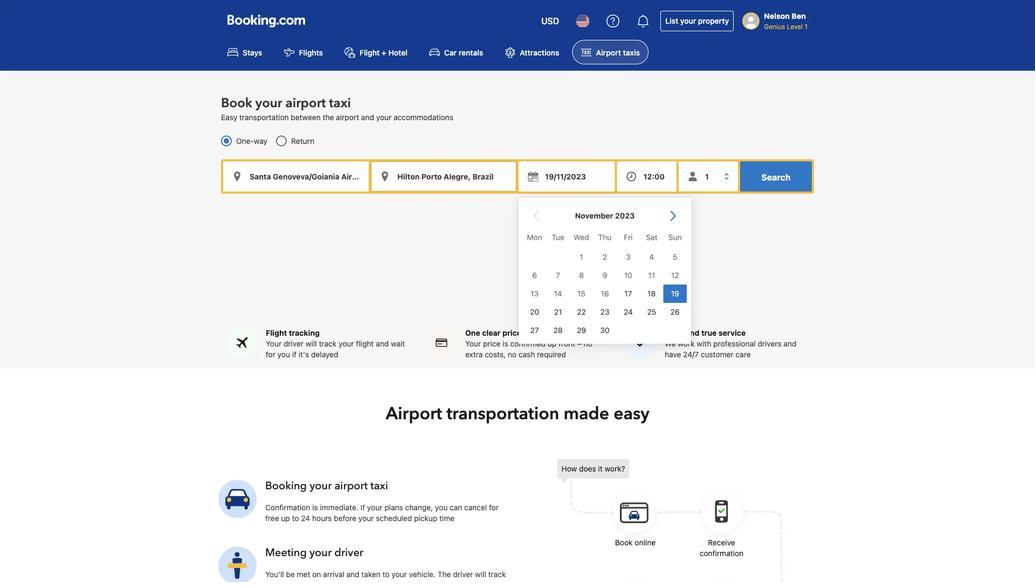 Task type: locate. For each thing, give the bounding box(es) containing it.
delayed down tracking
[[311, 350, 339, 359]]

1 right level
[[805, 23, 808, 30]]

and right 'drivers'
[[784, 340, 797, 349]]

professional
[[714, 340, 756, 349]]

airport for airport taxis
[[596, 48, 621, 57]]

21 button
[[547, 303, 570, 321]]

your
[[266, 340, 282, 349], [466, 340, 481, 349]]

the
[[323, 113, 334, 122]]

you inside flight tracking your driver will track your flight and wait for you if it's delayed
[[278, 350, 290, 359]]

1 vertical spatial to
[[383, 571, 390, 579]]

and left "wait"
[[376, 340, 389, 349]]

1 vertical spatial flight
[[266, 329, 287, 338]]

driver inside you'll be met on arrival and taken to your vehicle. the driver will track your flight, so they'll be waiting if it's delayed
[[453, 571, 473, 579]]

0 vertical spatial track
[[319, 340, 337, 349]]

taxi up plans
[[371, 479, 388, 494]]

airport transportation made easy
[[386, 403, 650, 426]]

can
[[450, 504, 463, 513]]

transportation
[[240, 113, 289, 122], [447, 403, 560, 426]]

book inside 'book your airport taxi easy transportation between the airport and your accommodations'
[[221, 94, 252, 112]]

0 horizontal spatial 24
[[301, 514, 310, 523]]

1 vertical spatial 24
[[301, 514, 310, 523]]

they'll
[[315, 581, 336, 583]]

0 horizontal spatial airport
[[386, 403, 442, 426]]

1 horizontal spatial price
[[503, 329, 522, 338]]

flight left tracking
[[266, 329, 287, 338]]

0 horizontal spatial flight
[[266, 329, 287, 338]]

will
[[306, 340, 317, 349], [475, 571, 487, 579]]

is up hours at the bottom left of the page
[[313, 504, 318, 513]]

to down confirmation
[[292, 514, 299, 523]]

easy
[[614, 403, 650, 426]]

0 horizontal spatial track
[[319, 340, 337, 349]]

to right the taken
[[383, 571, 390, 579]]

0 horizontal spatial will
[[306, 340, 317, 349]]

0 horizontal spatial you
[[278, 350, 290, 359]]

1 horizontal spatial 24
[[624, 308, 633, 317]]

27 button
[[523, 321, 547, 340]]

0 vertical spatial to
[[292, 514, 299, 523]]

delayed down vehicle.
[[395, 581, 422, 583]]

1 horizontal spatial up
[[548, 340, 557, 349]]

one
[[466, 329, 481, 338]]

book your airport taxi easy transportation between the airport and your accommodations
[[221, 94, 454, 122]]

0 horizontal spatial transportation
[[240, 113, 289, 122]]

0 horizontal spatial is
[[313, 504, 318, 513]]

if inside flight tracking your driver will track your flight and wait for you if it's delayed
[[292, 350, 297, 359]]

your right if
[[367, 504, 383, 513]]

driver right the
[[453, 571, 473, 579]]

0 vertical spatial driver
[[284, 340, 304, 349]]

we
[[665, 340, 676, 349]]

and up waiting
[[347, 571, 360, 579]]

7
[[556, 271, 561, 280]]

taxi for booking
[[371, 479, 388, 494]]

24 left hours at the bottom left of the page
[[301, 514, 310, 523]]

airport up if
[[335, 479, 368, 494]]

to
[[292, 514, 299, 523], [383, 571, 390, 579]]

if
[[292, 350, 297, 359], [376, 581, 380, 583]]

be up flight,
[[286, 571, 295, 579]]

genius
[[765, 23, 786, 30]]

if down tracking
[[292, 350, 297, 359]]

1 vertical spatial is
[[313, 504, 318, 513]]

0 horizontal spatial price
[[483, 340, 501, 349]]

book left online
[[616, 539, 633, 548]]

to inside confirmation is immediate. if your plans change, you can cancel for free up to 24 hours before your scheduled pickup time
[[292, 514, 299, 523]]

0 horizontal spatial taxi
[[329, 94, 351, 112]]

for for flight tracking your driver will track your flight and wait for you if it's delayed
[[266, 350, 276, 359]]

you'll
[[265, 571, 284, 579]]

0 horizontal spatial up
[[281, 514, 290, 523]]

your up way
[[256, 94, 282, 112]]

0 horizontal spatial delayed
[[311, 350, 339, 359]]

price up confirmed
[[503, 329, 522, 338]]

0 vertical spatial taxi
[[329, 94, 351, 112]]

you inside confirmation is immediate. if your plans change, you can cancel for free up to 24 hours before your scheduled pickup time
[[435, 504, 448, 513]]

0 vertical spatial if
[[292, 350, 297, 359]]

november 2023
[[575, 211, 635, 220]]

costs,
[[485, 350, 506, 359]]

0 vertical spatial be
[[286, 571, 295, 579]]

accommodations
[[394, 113, 454, 122]]

+
[[382, 48, 387, 57]]

have
[[665, 350, 682, 359]]

no left cash
[[508, 350, 517, 359]]

9
[[603, 271, 608, 280]]

tue
[[552, 233, 565, 242]]

0 vertical spatial airport
[[286, 94, 326, 112]]

price down clear
[[483, 340, 501, 349]]

it's inside flight tracking your driver will track your flight and wait for you if it's delayed
[[299, 350, 309, 359]]

tried and true service we work with professional drivers and have 24/7 customer care
[[665, 329, 797, 359]]

1 horizontal spatial to
[[383, 571, 390, 579]]

1 vertical spatial will
[[475, 571, 487, 579]]

up up required
[[548, 340, 557, 349]]

1 horizontal spatial 1
[[805, 23, 808, 30]]

book up "easy" at left
[[221, 94, 252, 112]]

1 horizontal spatial airport
[[596, 48, 621, 57]]

0 horizontal spatial no
[[508, 350, 517, 359]]

1 horizontal spatial be
[[338, 581, 347, 583]]

flights
[[299, 48, 323, 57]]

is
[[503, 340, 509, 349], [313, 504, 318, 513]]

0 horizontal spatial to
[[292, 514, 299, 523]]

taxi inside 'book your airport taxi easy transportation between the airport and your accommodations'
[[329, 94, 351, 112]]

booking your airport taxi
[[265, 479, 388, 494]]

29
[[577, 326, 586, 335]]

0 vertical spatial you
[[278, 350, 290, 359]]

immediate.
[[320, 504, 359, 513]]

1 vertical spatial price
[[483, 340, 501, 349]]

0 vertical spatial for
[[266, 350, 276, 359]]

wed
[[574, 233, 590, 242]]

mon
[[527, 233, 543, 242]]

pickup
[[414, 514, 438, 523]]

Enter destination text field
[[371, 161, 517, 192]]

1 vertical spatial book
[[616, 539, 633, 548]]

0 vertical spatial will
[[306, 340, 317, 349]]

will down tracking
[[306, 340, 317, 349]]

book for online
[[616, 539, 633, 548]]

24 down 17 button
[[624, 308, 633, 317]]

for inside confirmation is immediate. if your plans change, you can cancel for free up to 24 hours before your scheduled pickup time
[[489, 504, 499, 513]]

driver inside flight tracking your driver will track your flight and wait for you if it's delayed
[[284, 340, 304, 349]]

booking airport taxi image
[[558, 460, 784, 583], [218, 480, 257, 519], [218, 547, 257, 583]]

1 vertical spatial airport
[[386, 403, 442, 426]]

0 vertical spatial flight
[[360, 48, 380, 57]]

24 inside confirmation is immediate. if your plans change, you can cancel for free up to 24 hours before your scheduled pickup time
[[301, 514, 310, 523]]

0 vertical spatial is
[[503, 340, 509, 349]]

be down arrival
[[338, 581, 347, 583]]

1 vertical spatial if
[[376, 581, 380, 583]]

driver
[[284, 340, 304, 349], [335, 546, 364, 561], [453, 571, 473, 579]]

for inside flight tracking your driver will track your flight and wait for you if it's delayed
[[266, 350, 276, 359]]

transportation inside 'book your airport taxi easy transportation between the airport and your accommodations'
[[240, 113, 289, 122]]

will right the
[[475, 571, 487, 579]]

between
[[291, 113, 321, 122]]

1 vertical spatial delayed
[[395, 581, 422, 583]]

taxi up the
[[329, 94, 351, 112]]

1 horizontal spatial driver
[[335, 546, 364, 561]]

1 horizontal spatial it's
[[382, 581, 393, 583]]

you down tracking
[[278, 350, 290, 359]]

track
[[319, 340, 337, 349], [489, 571, 506, 579]]

no right –
[[584, 340, 593, 349]]

your down "you'll"
[[265, 581, 281, 583]]

your inside one clear price your price is confirmed up front – no extra costs, no cash required
[[466, 340, 481, 349]]

flight tracking your driver will track your flight and wait for you if it's delayed
[[266, 329, 405, 359]]

1 vertical spatial up
[[281, 514, 290, 523]]

driver down tracking
[[284, 340, 304, 349]]

1 horizontal spatial taxi
[[371, 479, 388, 494]]

0 vertical spatial it's
[[299, 350, 309, 359]]

1 vertical spatial taxi
[[371, 479, 388, 494]]

taken
[[362, 571, 381, 579]]

flight inside flight tracking your driver will track your flight and wait for you if it's delayed
[[266, 329, 287, 338]]

on
[[313, 571, 321, 579]]

0 horizontal spatial if
[[292, 350, 297, 359]]

delayed inside you'll be met on arrival and taken to your vehicle. the driver will track your flight, so they'll be waiting if it's delayed
[[395, 581, 422, 583]]

flight left +
[[360, 48, 380, 57]]

2023
[[616, 211, 635, 220]]

1 horizontal spatial will
[[475, 571, 487, 579]]

your left flight
[[339, 340, 354, 349]]

flight
[[356, 340, 374, 349]]

2 vertical spatial airport
[[335, 479, 368, 494]]

waiting
[[349, 581, 374, 583]]

up inside one clear price your price is confirmed up front – no extra costs, no cash required
[[548, 340, 557, 349]]

0 horizontal spatial for
[[266, 350, 276, 359]]

0 vertical spatial book
[[221, 94, 252, 112]]

your inside flight tracking your driver will track your flight and wait for you if it's delayed
[[266, 340, 282, 349]]

0 vertical spatial up
[[548, 340, 557, 349]]

14
[[554, 289, 563, 298]]

1 horizontal spatial you
[[435, 504, 448, 513]]

2 horizontal spatial driver
[[453, 571, 473, 579]]

1 horizontal spatial book
[[616, 539, 633, 548]]

drivers
[[758, 340, 782, 349]]

1 horizontal spatial for
[[489, 504, 499, 513]]

23
[[601, 308, 610, 317]]

1 horizontal spatial no
[[584, 340, 593, 349]]

for for confirmation is immediate. if your plans change, you can cancel for free up to 24 hours before your scheduled pickup time
[[489, 504, 499, 513]]

0 horizontal spatial be
[[286, 571, 295, 579]]

0 horizontal spatial book
[[221, 94, 252, 112]]

1 vertical spatial for
[[489, 504, 499, 513]]

1 horizontal spatial if
[[376, 581, 380, 583]]

tried
[[665, 329, 684, 338]]

1 vertical spatial it's
[[382, 581, 393, 583]]

1 vertical spatial track
[[489, 571, 506, 579]]

0 vertical spatial transportation
[[240, 113, 289, 122]]

0 horizontal spatial 1
[[580, 253, 584, 262]]

1 horizontal spatial delayed
[[395, 581, 422, 583]]

2 vertical spatial driver
[[453, 571, 473, 579]]

4
[[650, 253, 655, 262]]

it's inside you'll be met on arrival and taken to your vehicle. the driver will track your flight, so they'll be waiting if it's delayed
[[382, 581, 393, 583]]

and inside you'll be met on arrival and taken to your vehicle. the driver will track your flight, so they'll be waiting if it's delayed
[[347, 571, 360, 579]]

0 horizontal spatial it's
[[299, 350, 309, 359]]

30 button
[[594, 321, 617, 340]]

receive
[[709, 539, 736, 548]]

online
[[635, 539, 656, 548]]

0 vertical spatial delayed
[[311, 350, 339, 359]]

1 vertical spatial transportation
[[447, 403, 560, 426]]

1 vertical spatial you
[[435, 504, 448, 513]]

0 horizontal spatial driver
[[284, 340, 304, 349]]

if down the taken
[[376, 581, 380, 583]]

book online
[[616, 539, 656, 548]]

level
[[787, 23, 803, 30]]

up down confirmation
[[281, 514, 290, 523]]

you
[[278, 350, 290, 359], [435, 504, 448, 513]]

true
[[702, 329, 717, 338]]

19/11/2023 button
[[519, 161, 615, 192]]

and right the
[[361, 113, 374, 122]]

1
[[805, 23, 808, 30], [580, 253, 584, 262]]

1 vertical spatial driver
[[335, 546, 364, 561]]

will inside flight tracking your driver will track your flight and wait for you if it's delayed
[[306, 340, 317, 349]]

1 horizontal spatial is
[[503, 340, 509, 349]]

driver up arrival
[[335, 546, 364, 561]]

26 button
[[664, 303, 687, 321]]

0 vertical spatial 1
[[805, 23, 808, 30]]

0 vertical spatial airport
[[596, 48, 621, 57]]

flight inside "link"
[[360, 48, 380, 57]]

it's down tracking
[[299, 350, 309, 359]]

is up the costs,
[[503, 340, 509, 349]]

airport right the
[[336, 113, 359, 122]]

up
[[548, 340, 557, 349], [281, 514, 290, 523]]

0 horizontal spatial your
[[266, 340, 282, 349]]

1 horizontal spatial your
[[466, 340, 481, 349]]

1 your from the left
[[266, 340, 282, 349]]

26
[[671, 308, 680, 317]]

airport for airport transportation made easy
[[386, 403, 442, 426]]

24 inside button
[[624, 308, 633, 317]]

1 horizontal spatial transportation
[[447, 403, 560, 426]]

booking
[[265, 479, 307, 494]]

track down tracking
[[319, 340, 337, 349]]

1 up 8
[[580, 253, 584, 262]]

it's right waiting
[[382, 581, 393, 583]]

5
[[673, 253, 678, 262]]

airport up between
[[286, 94, 326, 112]]

1 horizontal spatial track
[[489, 571, 506, 579]]

price
[[503, 329, 522, 338], [483, 340, 501, 349]]

way
[[254, 136, 268, 145]]

taxi for book
[[329, 94, 351, 112]]

23 button
[[594, 303, 617, 321]]

22 button
[[570, 303, 594, 321]]

you up time
[[435, 504, 448, 513]]

flight
[[360, 48, 380, 57], [266, 329, 287, 338]]

to inside you'll be met on arrival and taken to your vehicle. the driver will track your flight, so they'll be waiting if it's delayed
[[383, 571, 390, 579]]

list
[[666, 16, 679, 25]]

0 vertical spatial 24
[[624, 308, 633, 317]]

airport
[[596, 48, 621, 57], [386, 403, 442, 426]]

1 horizontal spatial flight
[[360, 48, 380, 57]]

if
[[361, 504, 365, 513]]

your left vehicle.
[[392, 571, 407, 579]]

if inside you'll be met on arrival and taken to your vehicle. the driver will track your flight, so they'll be waiting if it's delayed
[[376, 581, 380, 583]]

0 vertical spatial price
[[503, 329, 522, 338]]

track right the
[[489, 571, 506, 579]]

2 your from the left
[[466, 340, 481, 349]]

cancel
[[465, 504, 487, 513]]

hours
[[312, 514, 332, 523]]



Task type: describe. For each thing, give the bounding box(es) containing it.
car rentals
[[444, 48, 484, 57]]

1 inside nelson ben genius level 1
[[805, 23, 808, 30]]

vehicle.
[[409, 571, 436, 579]]

thu
[[599, 233, 612, 242]]

track inside flight tracking your driver will track your flight and wait for you if it's delayed
[[319, 340, 337, 349]]

28 button
[[547, 321, 570, 340]]

airport for booking
[[335, 479, 368, 494]]

20
[[530, 308, 540, 317]]

work
[[678, 340, 695, 349]]

2
[[603, 253, 608, 262]]

nelson
[[765, 12, 790, 21]]

service
[[719, 329, 746, 338]]

and up work
[[686, 329, 700, 338]]

stays link
[[219, 40, 271, 64]]

your left accommodations
[[376, 113, 392, 122]]

11
[[649, 271, 656, 280]]

1 vertical spatial no
[[508, 350, 517, 359]]

how does it work?
[[562, 465, 626, 474]]

airport taxis link
[[573, 40, 649, 64]]

usd button
[[535, 8, 566, 34]]

airport for book
[[286, 94, 326, 112]]

arrival
[[323, 571, 345, 579]]

is inside one clear price your price is confirmed up front – no extra costs, no cash required
[[503, 340, 509, 349]]

search
[[762, 172, 791, 182]]

29 button
[[570, 321, 594, 340]]

17 button
[[617, 285, 640, 303]]

sun
[[669, 233, 682, 242]]

17
[[625, 289, 633, 298]]

clear
[[482, 329, 501, 338]]

12
[[672, 271, 680, 280]]

easy
[[221, 113, 237, 122]]

flights link
[[275, 40, 332, 64]]

1 vertical spatial airport
[[336, 113, 359, 122]]

your down if
[[359, 514, 374, 523]]

fri
[[624, 233, 633, 242]]

receive confirmation
[[700, 539, 744, 558]]

so
[[305, 581, 313, 583]]

customer
[[701, 350, 734, 359]]

booking airport taxi image for meeting your driver
[[218, 547, 257, 583]]

made
[[564, 403, 610, 426]]

taxis
[[623, 48, 640, 57]]

booking airport taxi image for booking your airport taxi
[[218, 480, 257, 519]]

time
[[440, 514, 455, 523]]

30
[[601, 326, 610, 335]]

it
[[599, 465, 603, 474]]

12:00 button
[[618, 161, 677, 192]]

confirmation
[[265, 504, 311, 513]]

return
[[291, 136, 315, 145]]

1 vertical spatial be
[[338, 581, 347, 583]]

3
[[626, 253, 631, 262]]

attractions
[[520, 48, 560, 57]]

usd
[[542, 16, 560, 26]]

airport taxis
[[596, 48, 640, 57]]

your right the list
[[681, 16, 697, 25]]

25 button
[[640, 303, 664, 321]]

flight for flight tracking your driver will track your flight and wait for you if it's delayed
[[266, 329, 287, 338]]

cash
[[519, 350, 535, 359]]

one clear price your price is confirmed up front – no extra costs, no cash required
[[466, 329, 593, 359]]

free
[[265, 514, 279, 523]]

flight for flight + hotel
[[360, 48, 380, 57]]

18 button
[[640, 285, 664, 303]]

21
[[555, 308, 562, 317]]

will inside you'll be met on arrival and taken to your vehicle. the driver will track your flight, so they'll be waiting if it's delayed
[[475, 571, 487, 579]]

24/7
[[684, 350, 699, 359]]

hotel
[[389, 48, 408, 57]]

12:00
[[644, 172, 665, 181]]

plans
[[385, 504, 403, 513]]

car rentals link
[[421, 40, 492, 64]]

with
[[697, 340, 712, 349]]

november
[[575, 211, 614, 220]]

front
[[559, 340, 576, 349]]

delayed inside flight tracking your driver will track your flight and wait for you if it's delayed
[[311, 350, 339, 359]]

your up immediate. on the left bottom of page
[[310, 479, 332, 494]]

list your property
[[666, 16, 730, 25]]

stays
[[243, 48, 263, 57]]

one-
[[236, 136, 254, 145]]

your up on
[[310, 546, 332, 561]]

confirmation is immediate. if your plans change, you can cancel for free up to 24 hours before your scheduled pickup time
[[265, 504, 499, 523]]

tracking
[[289, 329, 320, 338]]

sat
[[646, 233, 658, 242]]

ben
[[792, 12, 807, 21]]

up inside confirmation is immediate. if your plans change, you can cancel for free up to 24 hours before your scheduled pickup time
[[281, 514, 290, 523]]

1 vertical spatial 1
[[580, 253, 584, 262]]

property
[[699, 16, 730, 25]]

0 vertical spatial no
[[584, 340, 593, 349]]

meeting your driver
[[265, 546, 364, 561]]

Enter pick-up location text field
[[223, 161, 369, 192]]

16
[[601, 289, 609, 298]]

one-way
[[236, 136, 268, 145]]

22
[[577, 308, 586, 317]]

scheduled
[[376, 514, 412, 523]]

is inside confirmation is immediate. if your plans change, you can cancel for free up to 24 hours before your scheduled pickup time
[[313, 504, 318, 513]]

track inside you'll be met on arrival and taken to your vehicle. the driver will track your flight, so they'll be waiting if it's delayed
[[489, 571, 506, 579]]

and inside flight tracking your driver will track your flight and wait for you if it's delayed
[[376, 340, 389, 349]]

booking.com online hotel reservations image
[[228, 15, 305, 28]]

work?
[[605, 465, 626, 474]]

before
[[334, 514, 357, 523]]

you'll be met on arrival and taken to your vehicle. the driver will track your flight, so they'll be waiting if it's delayed
[[265, 571, 506, 583]]

and inside 'book your airport taxi easy transportation between the airport and your accommodations'
[[361, 113, 374, 122]]

your inside flight tracking your driver will track your flight and wait for you if it's delayed
[[339, 340, 354, 349]]

car
[[444, 48, 457, 57]]

19
[[672, 289, 680, 298]]

book for your
[[221, 94, 252, 112]]

extra
[[466, 350, 483, 359]]



Task type: vqa. For each thing, say whether or not it's contained in the screenshot.
THE TIME in the "Reviews" dialog
no



